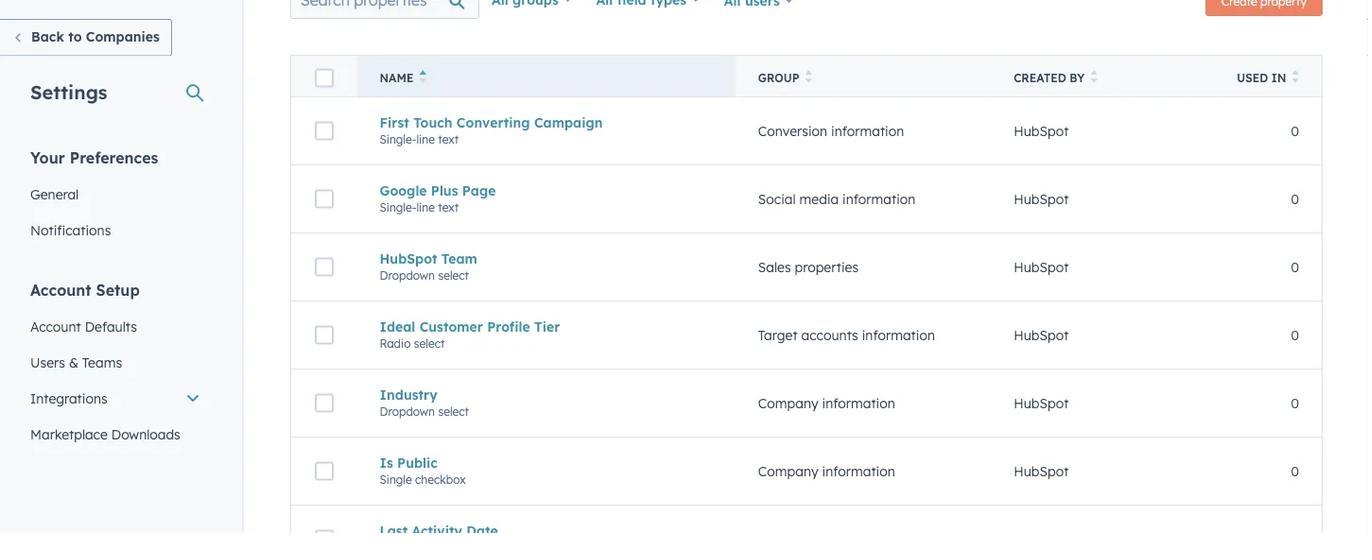 Task type: vqa. For each thing, say whether or not it's contained in the screenshot.
leftmost THE PRESS TO SORT. element
yes



Task type: describe. For each thing, give the bounding box(es) containing it.
media
[[799, 191, 839, 207]]

hubspot for campaign
[[1014, 123, 1069, 139]]

select inside ideal customer profile tier radio select
[[414, 336, 445, 351]]

hubspot team dropdown select
[[380, 250, 477, 282]]

Search search field
[[290, 0, 479, 19]]

preferences
[[70, 148, 158, 167]]

industry
[[380, 386, 438, 403]]

line inside first touch converting campaign single-line text
[[416, 132, 435, 146]]

social
[[758, 191, 796, 207]]

dropdown inside industry dropdown select
[[380, 404, 435, 419]]

radio
[[380, 336, 411, 351]]

team
[[441, 250, 477, 267]]

company for industry
[[758, 395, 818, 412]]

0 for tier
[[1291, 327, 1299, 343]]

company information for industry
[[758, 395, 895, 412]]

0 for checkbox
[[1291, 463, 1299, 480]]

google plus page button
[[380, 182, 713, 199]]

account for account defaults
[[30, 318, 81, 335]]

settings
[[30, 80, 107, 104]]

users
[[30, 354, 65, 371]]

ascending sort. press to sort descending. element
[[419, 70, 426, 86]]

customer
[[419, 318, 483, 335]]

marketplace downloads
[[30, 426, 180, 443]]

5 0 from the top
[[1291, 395, 1299, 412]]

first
[[380, 114, 409, 131]]

ideal
[[380, 318, 415, 335]]

hubspot for checkbox
[[1014, 463, 1069, 480]]

hubspot for tier
[[1014, 327, 1069, 343]]

social media information
[[758, 191, 916, 207]]

account setup element
[[19, 279, 212, 533]]

industry button
[[380, 386, 713, 403]]

&
[[69, 354, 78, 371]]

integrations button
[[19, 381, 212, 417]]

page
[[462, 182, 496, 199]]

0 for select
[[1291, 259, 1299, 275]]

information for industry
[[822, 395, 895, 412]]

is public single checkbox
[[380, 455, 466, 487]]

name
[[380, 71, 414, 85]]

ideal customer profile tier radio select
[[380, 318, 560, 351]]

text inside first touch converting campaign single-line text
[[438, 132, 459, 146]]

ascending sort. press to sort descending. image
[[419, 70, 426, 83]]

created by button
[[991, 55, 1209, 97]]

checkbox
[[415, 473, 466, 487]]

users & teams link
[[19, 345, 212, 381]]

group button
[[735, 55, 991, 97]]

conversion
[[758, 123, 827, 139]]

is
[[380, 455, 393, 471]]

plus
[[431, 182, 458, 199]]

conversion information
[[758, 123, 904, 139]]

notifications link
[[19, 212, 212, 248]]

downloads
[[111, 426, 180, 443]]

your preferences element
[[19, 147, 212, 248]]

first touch converting campaign button
[[380, 114, 713, 131]]

is public button
[[380, 455, 713, 471]]

industry dropdown select
[[380, 386, 469, 419]]

name button
[[357, 55, 735, 97]]

back
[[31, 28, 64, 45]]

hubspot team button
[[380, 250, 713, 267]]

campaign
[[534, 114, 603, 131]]

group
[[758, 71, 799, 85]]

your
[[30, 148, 65, 167]]

general link
[[19, 176, 212, 212]]

setup
[[96, 280, 140, 299]]

0 for campaign
[[1291, 123, 1299, 139]]

hubspot inside "hubspot team dropdown select"
[[380, 250, 437, 267]]



Task type: locate. For each thing, give the bounding box(es) containing it.
2 press to sort. element from the left
[[1091, 70, 1098, 86]]

in
[[1272, 71, 1286, 85]]

press to sort. element right group
[[805, 70, 812, 86]]

account setup
[[30, 280, 140, 299]]

press to sort. image for group
[[805, 70, 812, 83]]

2 company information from the top
[[758, 463, 895, 480]]

0 horizontal spatial press to sort. element
[[805, 70, 812, 86]]

account defaults
[[30, 318, 137, 335]]

single- inside google plus page single-line text
[[380, 200, 416, 214]]

line down touch
[[416, 132, 435, 146]]

select down team
[[438, 268, 469, 282]]

your preferences
[[30, 148, 158, 167]]

dropdown
[[380, 268, 435, 282], [380, 404, 435, 419]]

1 vertical spatial account
[[30, 318, 81, 335]]

account
[[30, 280, 91, 299], [30, 318, 81, 335]]

1 single- from the top
[[380, 132, 416, 146]]

0 for single-
[[1291, 191, 1299, 207]]

created
[[1014, 71, 1066, 85]]

account for account setup
[[30, 280, 91, 299]]

press to sort. image right in
[[1292, 70, 1299, 83]]

press to sort. image for used in
[[1292, 70, 1299, 83]]

account up users
[[30, 318, 81, 335]]

sales properties
[[758, 259, 859, 275]]

back to companies
[[31, 28, 160, 45]]

tier
[[534, 318, 560, 335]]

0
[[1291, 123, 1299, 139], [1291, 191, 1299, 207], [1291, 259, 1299, 275], [1291, 327, 1299, 343], [1291, 395, 1299, 412], [1291, 463, 1299, 480]]

single- inside first touch converting campaign single-line text
[[380, 132, 416, 146]]

company
[[758, 395, 818, 412], [758, 463, 818, 480]]

account inside account defaults link
[[30, 318, 81, 335]]

hubspot for select
[[1014, 259, 1069, 275]]

accounts
[[801, 327, 858, 343]]

text inside google plus page single-line text
[[438, 200, 459, 214]]

line
[[416, 132, 435, 146], [416, 200, 435, 214]]

properties
[[795, 259, 859, 275]]

first touch converting campaign single-line text
[[380, 114, 603, 146]]

marketplace downloads link
[[19, 417, 212, 452]]

dropdown up ideal
[[380, 268, 435, 282]]

companies
[[86, 28, 160, 45]]

2 vertical spatial select
[[438, 404, 469, 419]]

0 vertical spatial company
[[758, 395, 818, 412]]

1 vertical spatial single-
[[380, 200, 416, 214]]

created by
[[1014, 71, 1085, 85]]

marketplace
[[30, 426, 108, 443]]

1 company information from the top
[[758, 395, 895, 412]]

dropdown down industry
[[380, 404, 435, 419]]

press to sort. element
[[805, 70, 812, 86], [1091, 70, 1098, 86], [1292, 70, 1299, 86]]

public
[[397, 455, 438, 471]]

used in
[[1237, 71, 1286, 85]]

1 press to sort. element from the left
[[805, 70, 812, 86]]

used
[[1237, 71, 1268, 85]]

0 vertical spatial single-
[[380, 132, 416, 146]]

2 horizontal spatial press to sort. image
[[1292, 70, 1299, 83]]

0 vertical spatial dropdown
[[380, 268, 435, 282]]

to
[[68, 28, 82, 45]]

google plus page single-line text
[[380, 182, 496, 214]]

company for is public
[[758, 463, 818, 480]]

converting
[[457, 114, 530, 131]]

press to sort. image right group
[[805, 70, 812, 83]]

1 vertical spatial company information
[[758, 463, 895, 480]]

single- down first on the top
[[380, 132, 416, 146]]

1 horizontal spatial press to sort. image
[[1091, 70, 1098, 83]]

hubspot for single-
[[1014, 191, 1069, 207]]

select up is public single checkbox
[[438, 404, 469, 419]]

1 vertical spatial select
[[414, 336, 445, 351]]

0 vertical spatial account
[[30, 280, 91, 299]]

press to sort. image right by
[[1091, 70, 1098, 83]]

press to sort. element inside "created by" button
[[1091, 70, 1098, 86]]

1 vertical spatial line
[[416, 200, 435, 214]]

1 dropdown from the top
[[380, 268, 435, 282]]

select
[[438, 268, 469, 282], [414, 336, 445, 351], [438, 404, 469, 419]]

press to sort. image inside the used in button
[[1292, 70, 1299, 83]]

press to sort. element for used in
[[1292, 70, 1299, 86]]

1 vertical spatial text
[[438, 200, 459, 214]]

used in button
[[1209, 55, 1322, 97]]

0 vertical spatial company information
[[758, 395, 895, 412]]

press to sort. element right in
[[1292, 70, 1299, 86]]

1 vertical spatial company
[[758, 463, 818, 480]]

3 0 from the top
[[1291, 259, 1299, 275]]

0 vertical spatial line
[[416, 132, 435, 146]]

2 dropdown from the top
[[380, 404, 435, 419]]

4 0 from the top
[[1291, 327, 1299, 343]]

information for first touch converting campaign
[[831, 123, 904, 139]]

1 text from the top
[[438, 132, 459, 146]]

3 press to sort. element from the left
[[1292, 70, 1299, 86]]

2 company from the top
[[758, 463, 818, 480]]

press to sort. element for created by
[[1091, 70, 1098, 86]]

account defaults link
[[19, 309, 212, 345]]

notifications
[[30, 222, 111, 238]]

defaults
[[85, 318, 137, 335]]

single-
[[380, 132, 416, 146], [380, 200, 416, 214]]

target accounts information
[[758, 327, 935, 343]]

information
[[831, 123, 904, 139], [843, 191, 916, 207], [862, 327, 935, 343], [822, 395, 895, 412], [822, 463, 895, 480]]

back to companies link
[[0, 19, 172, 56]]

2 press to sort. image from the left
[[1091, 70, 1098, 83]]

0 vertical spatial select
[[438, 268, 469, 282]]

hubspot
[[1014, 123, 1069, 139], [1014, 191, 1069, 207], [380, 250, 437, 267], [1014, 259, 1069, 275], [1014, 327, 1069, 343], [1014, 395, 1069, 412], [1014, 463, 1069, 480]]

text down plus
[[438, 200, 459, 214]]

2 text from the top
[[438, 200, 459, 214]]

press to sort. element inside the 'group' button
[[805, 70, 812, 86]]

1 vertical spatial dropdown
[[380, 404, 435, 419]]

press to sort. image for created by
[[1091, 70, 1098, 83]]

single
[[380, 473, 412, 487]]

2 line from the top
[[416, 200, 435, 214]]

1 company from the top
[[758, 395, 818, 412]]

by
[[1070, 71, 1085, 85]]

0 vertical spatial text
[[438, 132, 459, 146]]

press to sort. element for group
[[805, 70, 812, 86]]

general
[[30, 186, 79, 202]]

profile
[[487, 318, 530, 335]]

select inside "hubspot team dropdown select"
[[438, 268, 469, 282]]

1 line from the top
[[416, 132, 435, 146]]

1 0 from the top
[[1291, 123, 1299, 139]]

press to sort. image
[[805, 70, 812, 83], [1091, 70, 1098, 83], [1292, 70, 1299, 83]]

line down plus
[[416, 200, 435, 214]]

6 0 from the top
[[1291, 463, 1299, 480]]

press to sort. element right by
[[1091, 70, 1098, 86]]

company information
[[758, 395, 895, 412], [758, 463, 895, 480]]

select inside industry dropdown select
[[438, 404, 469, 419]]

press to sort. image inside the 'group' button
[[805, 70, 812, 83]]

sales
[[758, 259, 791, 275]]

1 account from the top
[[30, 280, 91, 299]]

integrations
[[30, 390, 108, 407]]

touch
[[413, 114, 452, 131]]

information for is public
[[822, 463, 895, 480]]

dropdown inside "hubspot team dropdown select"
[[380, 268, 435, 282]]

2 account from the top
[[30, 318, 81, 335]]

users & teams
[[30, 354, 122, 371]]

3 press to sort. image from the left
[[1292, 70, 1299, 83]]

ideal customer profile tier button
[[380, 318, 713, 335]]

account up account defaults
[[30, 280, 91, 299]]

1 press to sort. image from the left
[[805, 70, 812, 83]]

text
[[438, 132, 459, 146], [438, 200, 459, 214]]

google
[[380, 182, 427, 199]]

press to sort. element inside the used in button
[[1292, 70, 1299, 86]]

2 single- from the top
[[380, 200, 416, 214]]

press to sort. image inside "created by" button
[[1091, 70, 1098, 83]]

line inside google plus page single-line text
[[416, 200, 435, 214]]

single- down google
[[380, 200, 416, 214]]

2 0 from the top
[[1291, 191, 1299, 207]]

2 horizontal spatial press to sort. element
[[1292, 70, 1299, 86]]

1 horizontal spatial press to sort. element
[[1091, 70, 1098, 86]]

text down touch
[[438, 132, 459, 146]]

target
[[758, 327, 798, 343]]

teams
[[82, 354, 122, 371]]

0 horizontal spatial press to sort. image
[[805, 70, 812, 83]]

select down "customer"
[[414, 336, 445, 351]]

company information for is public
[[758, 463, 895, 480]]



